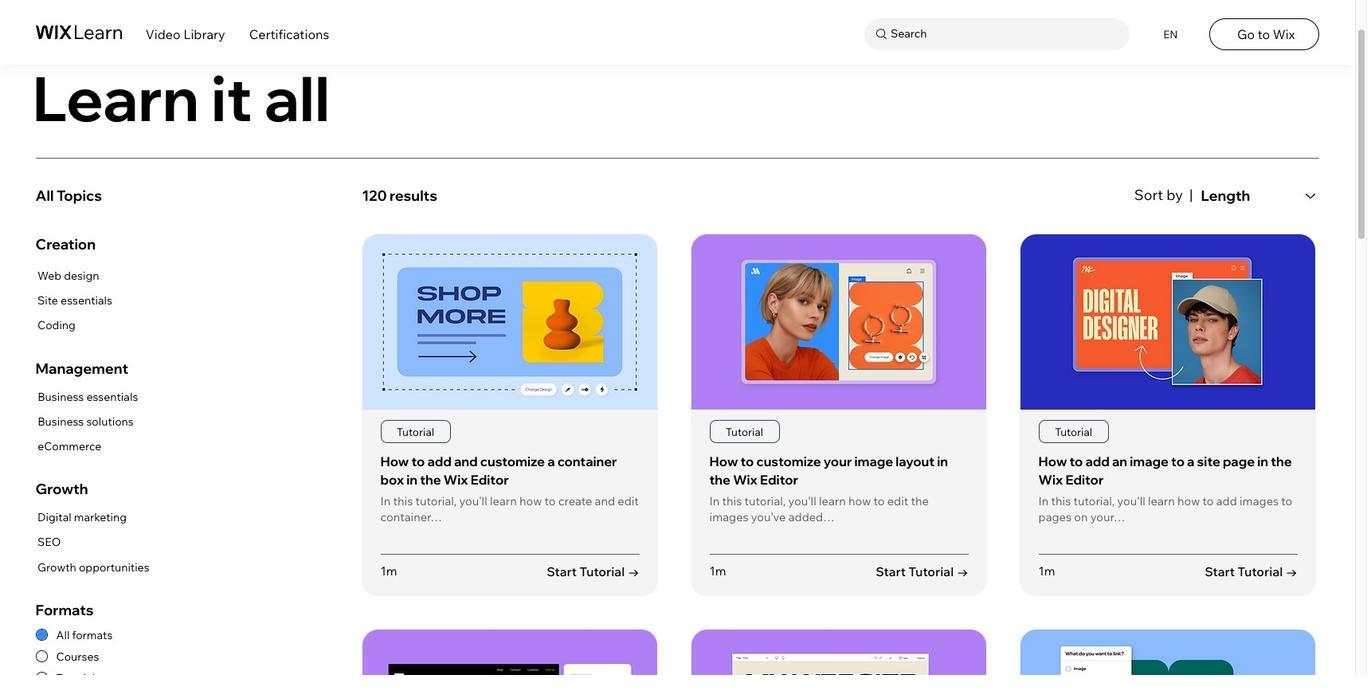 Task type: describe. For each thing, give the bounding box(es) containing it.
learn it all
[[32, 59, 330, 136]]

site essentials
[[38, 293, 112, 307]]

web design list item
[[36, 266, 112, 286]]

|
[[1190, 186, 1194, 204]]

go to wix
[[1238, 26, 1296, 42]]

all for all formats
[[56, 628, 70, 642]]

→ for how to add an image to a site page in the wix editor
[[1286, 563, 1298, 579]]

box
[[381, 472, 404, 488]]

added…
[[789, 509, 835, 524]]

management
[[36, 359, 128, 377]]

2 horizontal spatial add
[[1217, 493, 1238, 508]]

growth opportunities list item
[[36, 558, 150, 578]]

how for how to add and customize a container box in the wix editor
[[381, 454, 409, 470]]

video library
[[36, 26, 142, 44]]

1 horizontal spatial and
[[595, 493, 615, 508]]

add for an
[[1086, 454, 1110, 470]]

you'll inside how to customize your image layout in the wix editor in this tutorial, you'll learn how to edit the images you've added…
[[789, 493, 817, 508]]

learn
[[32, 59, 199, 136]]

create
[[559, 493, 593, 508]]

business solutions
[[38, 414, 134, 429]]

all
[[264, 59, 330, 136]]

list for management
[[36, 387, 138, 457]]

in inside how to add and customize a container box in the wix editor in this tutorial, you'll learn how to create and edit container…
[[407, 472, 418, 488]]

solutions
[[86, 414, 134, 429]]

results
[[390, 187, 438, 205]]

in inside how to customize your image layout in the wix editor in this tutorial, you'll learn how to edit the images you've added…
[[710, 493, 720, 508]]

wix inside how to customize your image layout in the wix editor in this tutorial, you'll learn how to edit the images you've added…
[[733, 472, 758, 488]]

container…
[[381, 509, 442, 524]]

growth for growth opportunities
[[38, 560, 76, 574]]

you'll inside how to add an image to a site page in the wix editor in this tutorial, you'll learn how to add images to pages on your…
[[1118, 493, 1146, 508]]

how to link an element in the wix editor image
[[1021, 630, 1316, 675]]

web design
[[38, 268, 99, 283]]

the inside how to add and customize a container box in the wix editor in this tutorial, you'll learn how to create and edit container…
[[420, 472, 441, 488]]

pages
[[1039, 509, 1072, 524]]

list for creation
[[36, 266, 112, 336]]

business solutions button
[[36, 412, 138, 432]]

learn inside how to add and customize a container box in the wix editor in this tutorial, you'll learn how to create and edit container…
[[490, 493, 517, 508]]

120 results
[[362, 187, 438, 205]]

image for layout
[[855, 454, 894, 470]]

all topics button
[[36, 180, 341, 212]]

coding
[[38, 318, 76, 332]]

learn inside how to customize your image layout in the wix editor in this tutorial, you'll learn how to edit the images you've added…
[[819, 493, 846, 508]]

creation
[[36, 235, 96, 254]]

library
[[183, 26, 225, 42]]

sort
[[1135, 186, 1164, 204]]

essentials for site essentials
[[61, 293, 112, 307]]

a inside how to add and customize a container box in the wix editor in this tutorial, you'll learn how to create and edit container…
[[548, 454, 555, 470]]

all formats
[[56, 628, 113, 642]]

how to customize your image layout in the wix editor link
[[710, 454, 949, 488]]

this inside how to add and customize a container box in the wix editor in this tutorial, you'll learn how to create and edit container…
[[393, 493, 413, 508]]

ecommerce list item
[[36, 437, 138, 457]]

edit inside how to add and customize a container box in the wix editor in this tutorial, you'll learn how to create and edit container…
[[618, 493, 639, 508]]

courses
[[56, 649, 99, 664]]

coding list item
[[36, 316, 112, 336]]

business essentials list item
[[36, 387, 138, 407]]

library
[[83, 26, 142, 44]]

marketing
[[74, 510, 127, 525]]

en
[[1164, 28, 1178, 41]]

this inside how to add an image to a site page in the wix editor in this tutorial, you'll learn how to add images to pages on your…
[[1052, 493, 1072, 508]]

site essentials list item
[[36, 291, 112, 311]]

all topics
[[36, 187, 102, 205]]

start for layout
[[876, 563, 906, 579]]

add for and
[[428, 454, 452, 470]]

Search text field
[[887, 24, 1126, 44]]

video library
[[146, 26, 225, 42]]

learn inside how to add an image to a site page in the wix editor in this tutorial, you'll learn how to add images to pages on your…
[[1149, 493, 1176, 508]]

start for to
[[1205, 563, 1235, 579]]

how to add and customize a container box in the wix editor link
[[381, 454, 617, 488]]

how to add an image to a site page in the wix editor in this tutorial, you'll learn how to add images to pages on your…
[[1039, 454, 1293, 524]]

list inside filtered results region
[[362, 234, 1320, 675]]

edit inside how to customize your image layout in the wix editor in this tutorial, you'll learn how to edit the images you've added…
[[888, 493, 909, 508]]

topics
[[57, 187, 102, 205]]

tutorial, inside how to add an image to a site page in the wix editor in this tutorial, you'll learn how to add images to pages on your…
[[1074, 493, 1115, 508]]

ecommerce
[[38, 439, 101, 453]]

menu bar containing video library
[[0, 0, 1356, 64]]

go to wix link
[[1210, 18, 1320, 50]]

video library link
[[146, 26, 225, 42]]

editor inside how to add and customize a container box in the wix editor in this tutorial, you'll learn how to create and edit container…
[[471, 472, 509, 488]]

an
[[1113, 454, 1128, 470]]

seo
[[38, 535, 61, 550]]

digital marketing
[[38, 510, 127, 525]]

to inside menu bar
[[1258, 26, 1271, 42]]

in inside how to add an image to a site page in the wix editor in this tutorial, you'll learn how to add images to pages on your…
[[1039, 493, 1049, 508]]

layout
[[896, 454, 935, 470]]

1m for tutorial,
[[710, 563, 727, 578]]

growth opportunities
[[38, 560, 150, 574]]

how to add and customize a container box in the wix editor in this tutorial, you'll learn how to create and edit container…
[[381, 454, 639, 524]]

list item containing how to add an image to a site page in the wix editor
[[1020, 234, 1317, 596]]

images inside how to add an image to a site page in the wix editor in this tutorial, you'll learn how to add images to pages on your…
[[1240, 493, 1279, 508]]

design
[[64, 268, 99, 283]]

site
[[1198, 454, 1221, 470]]

in inside how to add an image to a site page in the wix editor in this tutorial, you'll learn how to add images to pages on your…
[[1258, 454, 1269, 470]]

it
[[211, 59, 252, 136]]

customize inside how to customize your image layout in the wix editor in this tutorial, you'll learn how to edit the images you've added…
[[757, 454, 822, 470]]

opportunities
[[79, 560, 150, 574]]

ecommerce button
[[36, 437, 138, 457]]

growth for growth
[[36, 480, 88, 498]]

digital
[[38, 510, 72, 525]]

images inside how to customize your image layout in the wix editor in this tutorial, you'll learn how to edit the images you've added…
[[710, 509, 749, 524]]

go
[[1238, 26, 1255, 42]]

customize inside how to add and customize a container box in the wix editor in this tutorial, you'll learn how to create and edit container…
[[480, 454, 545, 470]]



Task type: vqa. For each thing, say whether or not it's contained in the screenshot.
the rightmost you'll
yes



Task type: locate. For each thing, give the bounding box(es) containing it.
0 horizontal spatial image
[[855, 454, 894, 470]]

2 horizontal spatial tutorial,
[[1074, 493, 1115, 508]]

0 vertical spatial images
[[1240, 493, 1279, 508]]

edit
[[888, 493, 909, 508], [618, 493, 639, 508]]

2 in from the left
[[381, 493, 391, 508]]

images down page at the bottom right of the page
[[1240, 493, 1279, 508]]

edit right create
[[618, 493, 639, 508]]

tutorial, inside how to add and customize a container box in the wix editor in this tutorial, you'll learn how to create and edit container…
[[416, 493, 457, 508]]

0 horizontal spatial →
[[628, 563, 640, 579]]

how to add and customize text in the wix editor image
[[363, 630, 658, 675]]

in right layout
[[938, 454, 949, 470]]

list containing how to customize your image layout in the wix editor
[[362, 234, 1320, 675]]

editor
[[760, 472, 799, 488], [471, 472, 509, 488], [1066, 472, 1104, 488]]

3 you'll from the left
[[1118, 493, 1146, 508]]

wix up pages
[[1039, 472, 1064, 488]]

1 1m from the left
[[710, 563, 727, 578]]

growth
[[36, 480, 88, 498], [38, 560, 76, 574]]

2 horizontal spatial 1m
[[1039, 563, 1056, 579]]

2 edit from the left
[[618, 493, 639, 508]]

1 horizontal spatial →
[[957, 563, 969, 579]]

1 image from the left
[[855, 454, 894, 470]]

formats
[[36, 601, 94, 619]]

0 horizontal spatial add
[[428, 454, 452, 470]]

formats group
[[36, 601, 341, 675]]

page
[[1224, 454, 1256, 470]]

0 vertical spatial and
[[454, 454, 478, 470]]

business for business essentials
[[38, 389, 84, 404]]

how inside how to customize your image layout in the wix editor in this tutorial, you'll learn how to edit the images you've added…
[[849, 493, 872, 508]]

en button
[[1154, 18, 1186, 50]]

formats
[[72, 628, 113, 642]]

0 horizontal spatial in
[[381, 493, 391, 508]]

2 image from the left
[[1130, 454, 1169, 470]]

image inside how to customize your image layout in the wix editor in this tutorial, you'll learn how to edit the images you've added…
[[855, 454, 894, 470]]

digital marketing button
[[36, 508, 150, 528]]

essentials down design
[[61, 293, 112, 307]]

images left the you've
[[710, 509, 749, 524]]

start tutorial → for how to customize your image layout in the wix editor
[[876, 563, 969, 579]]

0 horizontal spatial editor
[[471, 472, 509, 488]]

1 customize from the left
[[757, 454, 822, 470]]

certifications
[[249, 26, 329, 42]]

tutorial, up container…
[[416, 493, 457, 508]]

1 horizontal spatial start
[[876, 563, 906, 579]]

growth opportunities button
[[36, 558, 150, 578]]

learn
[[819, 493, 846, 508], [490, 493, 517, 508], [1149, 493, 1176, 508]]

1m for editor
[[1039, 563, 1056, 579]]

2 horizontal spatial learn
[[1149, 493, 1176, 508]]

1 you'll from the left
[[789, 493, 817, 508]]

start tutorial → button for how to add an image to a site page in the wix editor
[[1205, 563, 1298, 580]]

wix right box
[[444, 472, 468, 488]]

2 how from the left
[[520, 493, 542, 508]]

2 start tutorial → button from the left
[[547, 563, 640, 580]]

1 a from the left
[[548, 454, 555, 470]]

2 horizontal spatial you'll
[[1118, 493, 1146, 508]]

essentials inside site essentials button
[[61, 293, 112, 307]]

1 how from the left
[[849, 493, 872, 508]]

2 you'll from the left
[[460, 493, 488, 508]]

business up ecommerce at left
[[38, 414, 84, 429]]

→ for how to add and customize a container box in the wix editor
[[628, 563, 640, 579]]

list
[[362, 234, 1320, 675], [36, 266, 112, 336], [36, 387, 138, 457], [36, 508, 150, 578]]

1 edit from the left
[[888, 493, 909, 508]]

120
[[362, 187, 387, 205]]

1 horizontal spatial how
[[710, 454, 738, 470]]

wix up the you've
[[733, 472, 758, 488]]

in inside how to add and customize a container box in the wix editor in this tutorial, you'll learn how to create and edit container…
[[381, 493, 391, 508]]

tutorial, up the you've
[[745, 493, 786, 508]]

you've
[[752, 509, 786, 524]]

3 start tutorial → button from the left
[[1205, 563, 1298, 580]]

how to customize your image layout in the wix editor in this tutorial, you'll learn how to edit the images you've added…
[[710, 454, 949, 524]]

2 horizontal spatial in
[[1039, 493, 1049, 508]]

how down how to add and customize a container box in the wix editor link
[[520, 493, 542, 508]]

3 1m from the left
[[1039, 563, 1056, 579]]

customize left the container on the left of page
[[480, 454, 545, 470]]

learn down how to add and customize a container box in the wix editor link
[[490, 493, 517, 508]]

2 a from the left
[[1188, 454, 1195, 470]]

list item
[[691, 234, 988, 596], [362, 234, 658, 596], [1020, 234, 1317, 596], [362, 629, 658, 675], [691, 629, 988, 675], [1020, 629, 1317, 675]]

essentials up solutions
[[86, 389, 138, 404]]

your…
[[1091, 509, 1126, 524]]

1 business from the top
[[38, 389, 84, 404]]

in
[[938, 454, 949, 470], [1258, 454, 1269, 470], [407, 472, 418, 488]]

0 horizontal spatial edit
[[618, 493, 639, 508]]

how for how to add an image to a site page in the wix editor
[[1039, 454, 1068, 470]]

1 this from the left
[[723, 493, 742, 508]]

0 horizontal spatial 1m
[[381, 563, 397, 579]]

image for to
[[1130, 454, 1169, 470]]

add
[[428, 454, 452, 470], [1086, 454, 1110, 470], [1217, 493, 1238, 508]]

list containing web design
[[36, 266, 112, 336]]

you'll
[[789, 493, 817, 508], [460, 493, 488, 508], [1118, 493, 1146, 508]]

start tutorial → button for how to add and customize a container box in the wix editor
[[547, 563, 640, 580]]

business for business solutions
[[38, 414, 84, 429]]

image
[[855, 454, 894, 470], [1130, 454, 1169, 470]]

0 horizontal spatial images
[[710, 509, 749, 524]]

how to customize your image layout in the wix editor image
[[692, 234, 987, 410]]

to
[[1258, 26, 1271, 42], [741, 454, 754, 470], [412, 454, 425, 470], [1070, 454, 1083, 470], [1172, 454, 1185, 470], [874, 493, 885, 508], [545, 493, 556, 508], [1203, 493, 1214, 508], [1282, 493, 1293, 508]]

0 horizontal spatial start
[[547, 563, 577, 579]]

this
[[723, 493, 742, 508], [393, 493, 413, 508], [1052, 493, 1072, 508]]

2 horizontal spatial editor
[[1066, 472, 1104, 488]]

1 horizontal spatial 1m
[[710, 563, 727, 578]]

add up container…
[[428, 454, 452, 470]]

growth inside growth opportunities button
[[38, 560, 76, 574]]

1 horizontal spatial images
[[1240, 493, 1279, 508]]

your
[[824, 454, 852, 470]]

in right page at the bottom right of the page
[[1258, 454, 1269, 470]]

learn down how to add an image to a site page in the wix editor link
[[1149, 493, 1176, 508]]

how down how to add an image to a site page in the wix editor link
[[1178, 493, 1201, 508]]

the
[[1272, 454, 1293, 470], [710, 472, 731, 488], [420, 472, 441, 488], [911, 493, 929, 508]]

0 horizontal spatial a
[[548, 454, 555, 470]]

how
[[849, 493, 872, 508], [520, 493, 542, 508], [1178, 493, 1201, 508]]

1 horizontal spatial a
[[1188, 454, 1195, 470]]

how inside how to add and customize a container box in the wix editor in this tutorial, you'll learn how to create and edit container…
[[381, 454, 409, 470]]

you'll up your… at bottom
[[1118, 493, 1146, 508]]

2 horizontal spatial start tutorial → button
[[1205, 563, 1298, 580]]

1 horizontal spatial edit
[[888, 493, 909, 508]]

1 vertical spatial essentials
[[86, 389, 138, 404]]

0 vertical spatial all
[[36, 187, 54, 205]]

editor inside how to customize your image layout in the wix editor in this tutorial, you'll learn how to edit the images you've added…
[[760, 472, 799, 488]]

add down page at the bottom right of the page
[[1217, 493, 1238, 508]]

all for all topics
[[36, 187, 54, 205]]

3 start tutorial → from the left
[[1205, 563, 1298, 579]]

site essentials button
[[36, 291, 112, 311]]

wix inside how to add an image to a site page in the wix editor in this tutorial, you'll learn how to add images to pages on your…
[[1039, 472, 1064, 488]]

1 vertical spatial growth
[[38, 560, 76, 574]]

in inside how to customize your image layout in the wix editor in this tutorial, you'll learn how to edit the images you've added…
[[938, 454, 949, 470]]

3 how from the left
[[1039, 454, 1068, 470]]

in right box
[[407, 472, 418, 488]]

start tutorial → for how to add and customize a container box in the wix editor
[[547, 563, 640, 579]]

web
[[38, 268, 61, 283]]

list containing digital marketing
[[36, 508, 150, 578]]

images
[[1240, 493, 1279, 508], [710, 509, 749, 524]]

1 horizontal spatial add
[[1086, 454, 1110, 470]]

2 horizontal spatial start
[[1205, 563, 1235, 579]]

0 horizontal spatial how
[[381, 454, 409, 470]]

edit down layout
[[888, 493, 909, 508]]

0 horizontal spatial customize
[[480, 454, 545, 470]]

essentials inside business essentials button
[[86, 389, 138, 404]]

wix right go
[[1273, 26, 1296, 42]]

in
[[710, 493, 720, 508], [381, 493, 391, 508], [1039, 493, 1049, 508]]

1 vertical spatial and
[[595, 493, 615, 508]]

0 horizontal spatial how
[[520, 493, 542, 508]]

0 horizontal spatial start tutorial →
[[547, 563, 640, 579]]

1 horizontal spatial you'll
[[789, 493, 817, 508]]

0 vertical spatial growth
[[36, 480, 88, 498]]

and
[[454, 454, 478, 470], [595, 493, 615, 508]]

seo button
[[36, 533, 150, 553]]

1 horizontal spatial start tutorial → button
[[876, 563, 969, 580]]

2 business from the top
[[38, 414, 84, 429]]

1 tutorial, from the left
[[745, 493, 786, 508]]

how inside how to add an image to a site page in the wix editor in this tutorial, you'll learn how to add images to pages on your…
[[1039, 454, 1068, 470]]

0 horizontal spatial and
[[454, 454, 478, 470]]

1m for in
[[381, 563, 397, 579]]

tutorial,
[[745, 493, 786, 508], [416, 493, 457, 508], [1074, 493, 1115, 508]]

all down 'formats'
[[56, 628, 70, 642]]

1 horizontal spatial all
[[56, 628, 70, 642]]

digital marketing list item
[[36, 508, 150, 528]]

a left the container on the left of page
[[548, 454, 555, 470]]

all inside button
[[36, 187, 54, 205]]

0 horizontal spatial in
[[407, 472, 418, 488]]

1 start tutorial → from the left
[[876, 563, 969, 579]]

video
[[36, 26, 80, 44]]

add left the an
[[1086, 454, 1110, 470]]

0 horizontal spatial you'll
[[460, 493, 488, 508]]

how down how to customize your image layout in the wix editor link
[[849, 493, 872, 508]]

business inside business solutions button
[[38, 414, 84, 429]]

2 horizontal spatial this
[[1052, 493, 1072, 508]]

3 start from the left
[[1205, 563, 1235, 579]]

sort by  |
[[1135, 186, 1194, 204]]

wix inside go to wix link
[[1273, 26, 1296, 42]]

1 horizontal spatial how
[[849, 493, 872, 508]]

this inside how to customize your image layout in the wix editor in this tutorial, you'll learn how to edit the images you've added…
[[723, 493, 742, 508]]

you'll down how to add and customize a container box in the wix editor link
[[460, 493, 488, 508]]

business inside business essentials button
[[38, 389, 84, 404]]

2 how from the left
[[381, 454, 409, 470]]

2 start from the left
[[547, 563, 577, 579]]

3 how from the left
[[1178, 493, 1201, 508]]

business essentials button
[[36, 387, 138, 407]]

how to unpublish your wix website image
[[692, 630, 987, 675]]

→
[[957, 563, 969, 579], [628, 563, 640, 579], [1286, 563, 1298, 579]]

a inside how to add an image to a site page in the wix editor in this tutorial, you'll learn how to add images to pages on your…
[[1188, 454, 1195, 470]]

2 horizontal spatial how
[[1178, 493, 1201, 508]]

→ for how to customize your image layout in the wix editor
[[957, 563, 969, 579]]

1 horizontal spatial tutorial,
[[745, 493, 786, 508]]

wix
[[1273, 26, 1296, 42], [733, 472, 758, 488], [444, 472, 468, 488], [1039, 472, 1064, 488]]

business solutions list item
[[36, 412, 138, 432]]

1 horizontal spatial in
[[710, 493, 720, 508]]

customize left your
[[757, 454, 822, 470]]

tutorial, inside how to customize your image layout in the wix editor in this tutorial, you'll learn how to edit the images you've added…
[[745, 493, 786, 508]]

1 editor from the left
[[760, 472, 799, 488]]

2 horizontal spatial start tutorial →
[[1205, 563, 1298, 579]]

how inside how to add an image to a site page in the wix editor in this tutorial, you'll learn how to add images to pages on your…
[[1178, 493, 1201, 508]]

1 vertical spatial images
[[710, 509, 749, 524]]

start tutorial → for how to add an image to a site page in the wix editor
[[1205, 563, 1298, 579]]

how to add an image to a site page in the wix editor link
[[1039, 454, 1293, 488]]

start tutorial →
[[876, 563, 969, 579], [547, 563, 640, 579], [1205, 563, 1298, 579]]

1m
[[710, 563, 727, 578], [381, 563, 397, 579], [1039, 563, 1056, 579]]

2 customize from the left
[[480, 454, 545, 470]]

how
[[710, 454, 738, 470], [381, 454, 409, 470], [1039, 454, 1068, 470]]

image right your
[[855, 454, 894, 470]]

video
[[146, 26, 181, 42]]

1 → from the left
[[957, 563, 969, 579]]

tutorial, up on
[[1074, 493, 1115, 508]]

business up business solutions
[[38, 389, 84, 404]]

0 vertical spatial business
[[38, 389, 84, 404]]

0 vertical spatial essentials
[[61, 293, 112, 307]]

list for growth
[[36, 508, 150, 578]]

2 start tutorial → from the left
[[547, 563, 640, 579]]

1 vertical spatial all
[[56, 628, 70, 642]]

0 horizontal spatial this
[[393, 493, 413, 508]]

1 in from the left
[[710, 493, 720, 508]]

0 horizontal spatial all
[[36, 187, 54, 205]]

web design button
[[36, 266, 112, 286]]

a left site
[[1188, 454, 1195, 470]]

how for how to customize your image layout in the wix editor
[[710, 454, 738, 470]]

1 horizontal spatial learn
[[819, 493, 846, 508]]

0 horizontal spatial tutorial,
[[416, 493, 457, 508]]

business essentials
[[38, 389, 138, 404]]

the inside how to add an image to a site page in the wix editor in this tutorial, you'll learn how to add images to pages on your…
[[1272, 454, 1293, 470]]

3 this from the left
[[1052, 493, 1072, 508]]

3 editor from the left
[[1066, 472, 1104, 488]]

on
[[1075, 509, 1088, 524]]

2 learn from the left
[[490, 493, 517, 508]]

list item containing how to add and customize a container box in the wix editor
[[362, 234, 658, 596]]

how inside how to customize your image layout in the wix editor in this tutorial, you'll learn how to edit the images you've added…
[[710, 454, 738, 470]]

3 in from the left
[[1039, 493, 1049, 508]]

tutorial
[[726, 425, 764, 438], [397, 425, 434, 438], [1055, 425, 1093, 438], [909, 563, 954, 579], [580, 563, 625, 579], [1238, 563, 1284, 579]]

2 editor from the left
[[471, 472, 509, 488]]

start
[[876, 563, 906, 579], [547, 563, 577, 579], [1205, 563, 1235, 579]]

2 horizontal spatial →
[[1286, 563, 1298, 579]]

coding button
[[36, 316, 112, 336]]

container
[[558, 454, 617, 470]]

menu bar
[[0, 0, 1356, 64]]

essentials
[[61, 293, 112, 307], [86, 389, 138, 404]]

editor inside how to add an image to a site page in the wix editor in this tutorial, you'll learn how to add images to pages on your…
[[1066, 472, 1104, 488]]

1 vertical spatial business
[[38, 414, 84, 429]]

3 → from the left
[[1286, 563, 1298, 579]]

1 start from the left
[[876, 563, 906, 579]]

all
[[36, 187, 54, 205], [56, 628, 70, 642]]

you'll up "added…"
[[789, 493, 817, 508]]

image inside how to add an image to a site page in the wix editor in this tutorial, you'll learn how to add images to pages on your…
[[1130, 454, 1169, 470]]

certifications link
[[249, 26, 329, 42]]

3 learn from the left
[[1149, 493, 1176, 508]]

2 horizontal spatial how
[[1039, 454, 1068, 470]]

all inside formats group
[[56, 628, 70, 642]]

1 horizontal spatial image
[[1130, 454, 1169, 470]]

growth down seo
[[38, 560, 76, 574]]

business
[[38, 389, 84, 404], [38, 414, 84, 429]]

how inside how to add and customize a container box in the wix editor in this tutorial, you'll learn how to create and edit container…
[[520, 493, 542, 508]]

1 how from the left
[[710, 454, 738, 470]]

all left topics
[[36, 187, 54, 205]]

1 horizontal spatial in
[[938, 454, 949, 470]]

2 tutorial, from the left
[[416, 493, 457, 508]]

2 horizontal spatial in
[[1258, 454, 1269, 470]]

2 1m from the left
[[381, 563, 397, 579]]

1 horizontal spatial this
[[723, 493, 742, 508]]

list item containing how to customize your image layout in the wix editor
[[691, 234, 988, 596]]

how to add and customize a container box in the wix editor image
[[363, 234, 658, 410]]

how to add an image to a site page in the wix editor image
[[1021, 234, 1316, 410]]

0 horizontal spatial start tutorial → button
[[547, 563, 640, 580]]

filtered results region
[[362, 180, 1332, 675]]

add inside how to add and customize a container box in the wix editor in this tutorial, you'll learn how to create and edit container…
[[428, 454, 452, 470]]

3 tutorial, from the left
[[1074, 493, 1115, 508]]

wix inside how to add and customize a container box in the wix editor in this tutorial, you'll learn how to create and edit container…
[[444, 472, 468, 488]]

1 start tutorial → button from the left
[[876, 563, 969, 580]]

site
[[38, 293, 58, 307]]

1 horizontal spatial start tutorial →
[[876, 563, 969, 579]]

2 this from the left
[[393, 493, 413, 508]]

list containing business essentials
[[36, 387, 138, 457]]

growth up digital
[[36, 480, 88, 498]]

1 learn from the left
[[819, 493, 846, 508]]

seo list item
[[36, 533, 150, 553]]

1 horizontal spatial editor
[[760, 472, 799, 488]]

image right the an
[[1130, 454, 1169, 470]]

you'll inside how to add and customize a container box in the wix editor in this tutorial, you'll learn how to create and edit container…
[[460, 493, 488, 508]]

customize
[[757, 454, 822, 470], [480, 454, 545, 470]]

learn up "added…"
[[819, 493, 846, 508]]

start tutorial → button for how to customize your image layout in the wix editor
[[876, 563, 969, 580]]

0 horizontal spatial learn
[[490, 493, 517, 508]]

1 horizontal spatial customize
[[757, 454, 822, 470]]

start for a
[[547, 563, 577, 579]]

filters navigation
[[36, 180, 341, 675]]

essentials for business essentials
[[86, 389, 138, 404]]

2 → from the left
[[628, 563, 640, 579]]



